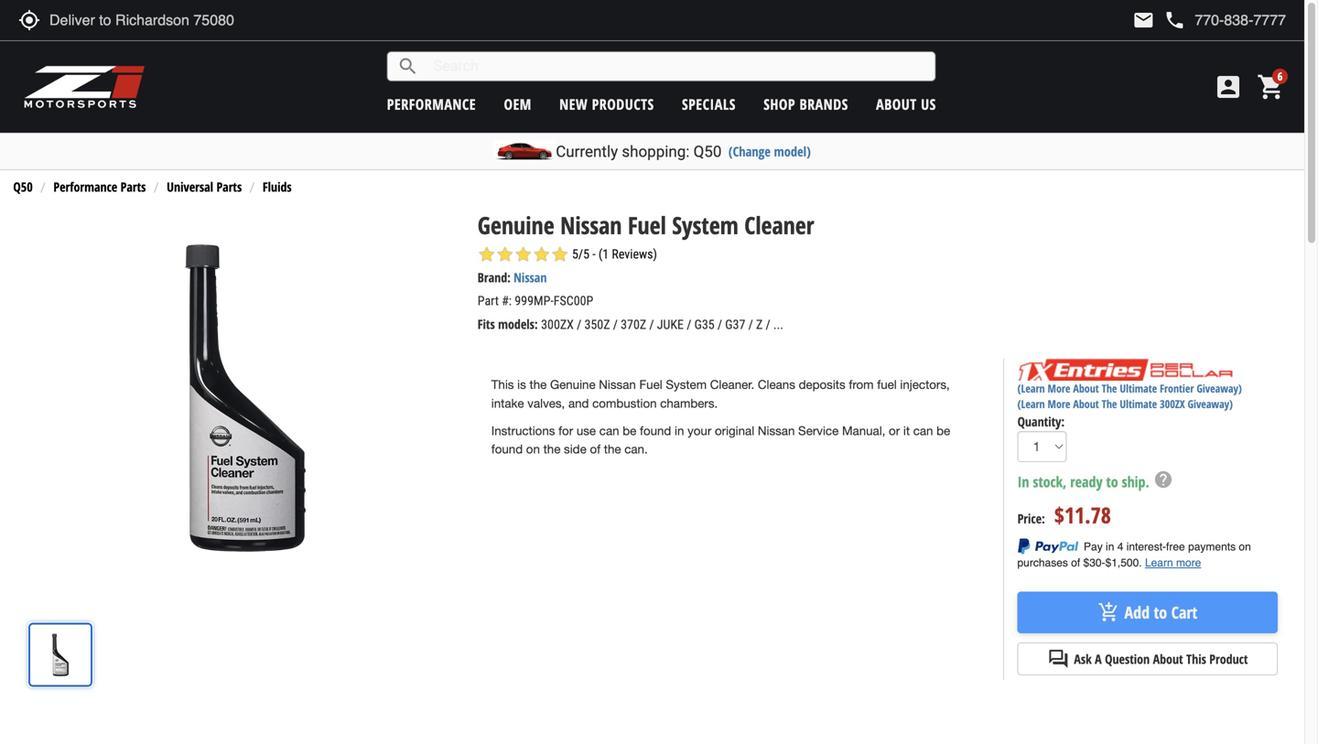 Task type: describe. For each thing, give the bounding box(es) containing it.
fits
[[478, 316, 495, 333]]

quantity:
[[1018, 413, 1065, 430]]

parts for performance parts
[[121, 178, 146, 196]]

juke
[[657, 317, 684, 332]]

is
[[517, 378, 526, 392]]

shopping_cart link
[[1253, 72, 1286, 102]]

instructions
[[491, 424, 555, 438]]

1 can from the left
[[600, 424, 619, 438]]

stock,
[[1033, 472, 1067, 492]]

fuel
[[877, 378, 897, 392]]

currently
[[556, 142, 618, 161]]

370z
[[621, 317, 647, 332]]

service
[[798, 424, 839, 438]]

currently shopping: q50 (change model)
[[556, 142, 811, 161]]

universal parts
[[167, 178, 242, 196]]

about us
[[876, 94, 936, 114]]

1 star from the left
[[478, 245, 496, 264]]

cleans deposits from fuel injectors, intake valves, and combustion chambers.
[[491, 378, 950, 410]]

question_answer
[[1048, 648, 1070, 670]]

q50 link
[[13, 178, 33, 196]]

add
[[1125, 601, 1150, 624]]

999mp-
[[515, 294, 554, 309]]

universal parts link
[[167, 178, 242, 196]]

it
[[904, 424, 910, 438]]

nissan up 5/5 - on the left top of the page
[[560, 209, 622, 241]]

5/5 -
[[572, 247, 596, 262]]

5 / from the left
[[718, 317, 722, 332]]

product
[[1210, 651, 1248, 668]]

fuel inside genuine nissan fuel system cleaner star star star star star 5/5 - (1 reviews) brand: nissan part #: 999mp-fsc00p fits models: 300zx / 350z / 370z / juke / g35 / g37 / z / ...
[[628, 209, 666, 241]]

combustion
[[593, 396, 657, 410]]

3 / from the left
[[649, 317, 654, 332]]

2 the from the top
[[1102, 397, 1117, 412]]

1 vertical spatial genuine
[[550, 378, 596, 392]]

g37
[[725, 317, 746, 332]]

from
[[849, 378, 874, 392]]

performance parts
[[53, 178, 146, 196]]

300zx inside genuine nissan fuel system cleaner star star star star star 5/5 - (1 reviews) brand: nissan part #: 999mp-fsc00p fits models: 300zx / 350z / 370z / juke / g35 / g37 / z / ...
[[541, 317, 574, 332]]

fluids link
[[263, 178, 292, 196]]

use
[[577, 424, 596, 438]]

(learn more about the ultimate frontier giveaway) (learn more about the ultimate 300zx giveaway)
[[1018, 381, 1242, 412]]

in
[[1018, 472, 1030, 492]]

specials
[[682, 94, 736, 114]]

a
[[1095, 651, 1102, 668]]

in
[[675, 424, 684, 438]]

shopping:
[[622, 142, 690, 161]]

about down (learn more about the ultimate frontier giveaway) link
[[1073, 397, 1099, 412]]

price: $11.78
[[1018, 500, 1111, 530]]

1 (learn from the top
[[1018, 381, 1045, 396]]

cleaner
[[745, 209, 814, 241]]

#:
[[502, 294, 512, 309]]

manual,
[[842, 424, 886, 438]]

cleaner.
[[710, 378, 755, 392]]

question_answer ask a question about this product
[[1048, 648, 1248, 670]]

oem link
[[504, 94, 532, 114]]

shopping_cart
[[1257, 72, 1286, 102]]

1 ultimate from the top
[[1120, 381, 1157, 396]]

(change
[[729, 142, 771, 160]]

mail
[[1133, 9, 1155, 31]]

3 star from the left
[[514, 245, 533, 264]]

genuine nissan fuel system cleaner star star star star star 5/5 - (1 reviews) brand: nissan part #: 999mp-fsc00p fits models: 300zx / 350z / 370z / juke / g35 / g37 / z / ...
[[478, 209, 814, 333]]

350z
[[585, 317, 610, 332]]

7 / from the left
[[766, 317, 771, 332]]

add_shopping_cart add to cart
[[1098, 601, 1198, 624]]

this inside question_answer ask a question about this product
[[1187, 651, 1207, 668]]

g35
[[695, 317, 715, 332]]

2 can from the left
[[913, 424, 933, 438]]

(change model) link
[[729, 142, 811, 160]]

universal
[[167, 178, 213, 196]]

0 vertical spatial giveaway)
[[1197, 381, 1242, 396]]

1 vertical spatial q50
[[13, 178, 33, 196]]

2 (learn from the top
[[1018, 397, 1045, 412]]

1 vertical spatial system
[[666, 378, 707, 392]]

z
[[756, 317, 763, 332]]

nissan inside instructions for use can be found in your original nissan service manual, or it can be found on the side of the can.
[[758, 424, 795, 438]]

1 vertical spatial to
[[1154, 601, 1168, 624]]

new products
[[560, 94, 654, 114]]

mail phone
[[1133, 9, 1186, 31]]

shop brands link
[[764, 94, 848, 114]]

about us link
[[876, 94, 936, 114]]

0 vertical spatial q50
[[694, 142, 722, 161]]

frontier
[[1160, 381, 1194, 396]]

models:
[[498, 316, 538, 333]]

parts for universal parts
[[216, 178, 242, 196]]

nissan link
[[514, 269, 547, 286]]

can.
[[625, 442, 648, 456]]

or
[[889, 424, 900, 438]]

2 be from the left
[[937, 424, 951, 438]]

account_box
[[1214, 72, 1243, 102]]



Task type: locate. For each thing, give the bounding box(es) containing it.
ready
[[1071, 472, 1103, 492]]

performance parts link
[[53, 178, 146, 196]]

can right use
[[600, 424, 619, 438]]

valves,
[[528, 396, 565, 410]]

found down instructions
[[491, 442, 523, 456]]

0 horizontal spatial q50
[[13, 178, 33, 196]]

brand:
[[478, 269, 511, 286]]

1 horizontal spatial this
[[1187, 651, 1207, 668]]

nissan up 999mp-
[[514, 269, 547, 286]]

help
[[1154, 470, 1174, 490]]

of
[[590, 442, 601, 456]]

instructions for use can be found in your original nissan service manual, or it can be found on the side of the can.
[[491, 424, 951, 456]]

1 vertical spatial giveaway)
[[1188, 397, 1233, 412]]

be right "it"
[[937, 424, 951, 438]]

/ left z on the top right of the page
[[749, 317, 753, 332]]

side
[[564, 442, 587, 456]]

0 vertical spatial the
[[1102, 381, 1117, 396]]

the up (learn more about the ultimate 300zx giveaway) link
[[1102, 381, 1117, 396]]

2 star from the left
[[496, 245, 514, 264]]

0 horizontal spatial 300zx
[[541, 317, 574, 332]]

(learn
[[1018, 381, 1045, 396], [1018, 397, 1045, 412]]

1 the from the top
[[1102, 381, 1117, 396]]

specials link
[[682, 94, 736, 114]]

/ left g35
[[687, 317, 692, 332]]

q50 left performance
[[13, 178, 33, 196]]

to left ship.
[[1107, 472, 1118, 492]]

/ right '370z'
[[649, 317, 654, 332]]

0 vertical spatial system
[[672, 209, 739, 241]]

brands
[[800, 94, 848, 114]]

injectors,
[[900, 378, 950, 392]]

ship.
[[1122, 472, 1150, 492]]

300zx down frontier
[[1160, 397, 1185, 412]]

genuine up and
[[550, 378, 596, 392]]

300zx inside (learn more about the ultimate frontier giveaway) (learn more about the ultimate 300zx giveaway)
[[1160, 397, 1185, 412]]

/ left "g37"
[[718, 317, 722, 332]]

ultimate up (learn more about the ultimate 300zx giveaway) link
[[1120, 381, 1157, 396]]

can right "it"
[[913, 424, 933, 438]]

ultimate down (learn more about the ultimate frontier giveaway) link
[[1120, 397, 1157, 412]]

1 / from the left
[[577, 317, 582, 332]]

1 vertical spatial 300zx
[[1160, 397, 1185, 412]]

fsc00p
[[554, 294, 594, 309]]

0 horizontal spatial this
[[491, 378, 514, 392]]

add_shopping_cart
[[1098, 602, 1120, 624]]

/ left 350z
[[577, 317, 582, 332]]

cleans
[[758, 378, 796, 392]]

0 vertical spatial fuel
[[628, 209, 666, 241]]

genuine inside genuine nissan fuel system cleaner star star star star star 5/5 - (1 reviews) brand: nissan part #: 999mp-fsc00p fits models: 300zx / 350z / 370z / juke / g35 / g37 / z / ...
[[478, 209, 555, 241]]

to right add on the right of the page
[[1154, 601, 1168, 624]]

us
[[921, 94, 936, 114]]

found left in
[[640, 424, 671, 438]]

q50 left (change
[[694, 142, 722, 161]]

part
[[478, 294, 499, 309]]

deposits
[[799, 378, 846, 392]]

question
[[1105, 651, 1150, 668]]

cart
[[1172, 601, 1198, 624]]

mail link
[[1133, 9, 1155, 31]]

on
[[526, 442, 540, 456]]

be
[[623, 424, 637, 438], [937, 424, 951, 438]]

shop brands
[[764, 94, 848, 114]]

new
[[560, 94, 588, 114]]

search
[[397, 55, 419, 77]]

to inside in stock, ready to ship. help
[[1107, 472, 1118, 492]]

fuel
[[628, 209, 666, 241], [640, 378, 663, 392]]

0 vertical spatial to
[[1107, 472, 1118, 492]]

0 vertical spatial ultimate
[[1120, 381, 1157, 396]]

the right of
[[604, 442, 621, 456]]

intake
[[491, 396, 524, 410]]

system
[[672, 209, 739, 241], [666, 378, 707, 392]]

0 vertical spatial this
[[491, 378, 514, 392]]

1 vertical spatial more
[[1048, 397, 1071, 412]]

the right on
[[543, 442, 561, 456]]

found
[[640, 424, 671, 438], [491, 442, 523, 456]]

giveaway) down frontier
[[1188, 397, 1233, 412]]

fluids
[[263, 178, 292, 196]]

genuine up nissan link
[[478, 209, 555, 241]]

about right question
[[1153, 651, 1183, 668]]

nissan right original
[[758, 424, 795, 438]]

1 horizontal spatial be
[[937, 424, 951, 438]]

...
[[774, 317, 784, 332]]

giveaway) right frontier
[[1197, 381, 1242, 396]]

0 horizontal spatial to
[[1107, 472, 1118, 492]]

your
[[688, 424, 712, 438]]

300zx down fsc00p at the left of page
[[541, 317, 574, 332]]

1 vertical spatial this
[[1187, 651, 1207, 668]]

0 vertical spatial found
[[640, 424, 671, 438]]

1 be from the left
[[623, 424, 637, 438]]

0 horizontal spatial be
[[623, 424, 637, 438]]

0 vertical spatial (learn
[[1018, 381, 1045, 396]]

5 star from the left
[[551, 245, 569, 264]]

1 horizontal spatial to
[[1154, 601, 1168, 624]]

parts right universal
[[216, 178, 242, 196]]

the right is
[[530, 378, 547, 392]]

system up chambers.
[[666, 378, 707, 392]]

parts right performance
[[121, 178, 146, 196]]

1 vertical spatial the
[[1102, 397, 1117, 412]]

0 horizontal spatial found
[[491, 442, 523, 456]]

my_location
[[18, 9, 40, 31]]

6 / from the left
[[749, 317, 753, 332]]

1 vertical spatial fuel
[[640, 378, 663, 392]]

model)
[[774, 142, 811, 160]]

new products link
[[560, 94, 654, 114]]

account_box link
[[1209, 72, 1248, 102]]

to
[[1107, 472, 1118, 492], [1154, 601, 1168, 624]]

price:
[[1018, 510, 1045, 527]]

performance
[[387, 94, 476, 114]]

chambers.
[[660, 396, 718, 410]]

1 horizontal spatial can
[[913, 424, 933, 438]]

1 horizontal spatial found
[[640, 424, 671, 438]]

genuine
[[478, 209, 555, 241], [550, 378, 596, 392]]

0 vertical spatial genuine
[[478, 209, 555, 241]]

1 more from the top
[[1048, 381, 1071, 396]]

system inside genuine nissan fuel system cleaner star star star star star 5/5 - (1 reviews) brand: nissan part #: 999mp-fsc00p fits models: 300zx / 350z / 370z / juke / g35 / g37 / z / ...
[[672, 209, 739, 241]]

0 horizontal spatial can
[[600, 424, 619, 438]]

0 horizontal spatial parts
[[121, 178, 146, 196]]

be up the can.
[[623, 424, 637, 438]]

star
[[478, 245, 496, 264], [496, 245, 514, 264], [514, 245, 533, 264], [533, 245, 551, 264], [551, 245, 569, 264]]

z1 motorsports logo image
[[23, 64, 146, 110]]

/ right 350z
[[613, 317, 618, 332]]

about inside question_answer ask a question about this product
[[1153, 651, 1183, 668]]

this left product
[[1187, 651, 1207, 668]]

ultimate
[[1120, 381, 1157, 396], [1120, 397, 1157, 412]]

the
[[1102, 381, 1117, 396], [1102, 397, 1117, 412]]

1 horizontal spatial parts
[[216, 178, 242, 196]]

about
[[876, 94, 917, 114], [1073, 381, 1099, 396], [1073, 397, 1099, 412], [1153, 651, 1183, 668]]

this up intake on the bottom
[[491, 378, 514, 392]]

4 star from the left
[[533, 245, 551, 264]]

0 vertical spatial 300zx
[[541, 317, 574, 332]]

fuel down shopping:
[[628, 209, 666, 241]]

system left cleaner
[[672, 209, 739, 241]]

1 vertical spatial found
[[491, 442, 523, 456]]

shop
[[764, 94, 796, 114]]

1 vertical spatial ultimate
[[1120, 397, 1157, 412]]

nissan up combustion
[[599, 378, 636, 392]]

about up (learn more about the ultimate 300zx giveaway) link
[[1073, 381, 1099, 396]]

this is the genuine nissan fuel system cleaner.
[[491, 378, 758, 392]]

performance link
[[387, 94, 476, 114]]

performance
[[53, 178, 117, 196]]

Search search field
[[419, 52, 935, 81]]

1 parts from the left
[[121, 178, 146, 196]]

(learn more about the ultimate 300zx giveaway) link
[[1018, 397, 1233, 412]]

1 horizontal spatial 300zx
[[1160, 397, 1185, 412]]

q50
[[694, 142, 722, 161], [13, 178, 33, 196]]

1 horizontal spatial q50
[[694, 142, 722, 161]]

2 more from the top
[[1048, 397, 1071, 412]]

oem
[[504, 94, 532, 114]]

2 parts from the left
[[216, 178, 242, 196]]

more
[[1048, 381, 1071, 396], [1048, 397, 1071, 412]]

2 / from the left
[[613, 317, 618, 332]]

0 vertical spatial more
[[1048, 381, 1071, 396]]

about left us
[[876, 94, 917, 114]]

phone link
[[1164, 9, 1286, 31]]

the down (learn more about the ultimate frontier giveaway) link
[[1102, 397, 1117, 412]]

ask
[[1074, 651, 1092, 668]]

2 ultimate from the top
[[1120, 397, 1157, 412]]

original
[[715, 424, 755, 438]]

for
[[559, 424, 573, 438]]

in stock, ready to ship. help
[[1018, 470, 1174, 492]]

1 vertical spatial (learn
[[1018, 397, 1045, 412]]

$11.78
[[1055, 500, 1111, 530]]

4 / from the left
[[687, 317, 692, 332]]

nissan
[[560, 209, 622, 241], [514, 269, 547, 286], [599, 378, 636, 392], [758, 424, 795, 438]]

fuel up combustion
[[640, 378, 663, 392]]

/ right z on the top right of the page
[[766, 317, 771, 332]]

(learn more about the ultimate frontier giveaway) link
[[1018, 381, 1242, 396]]

and
[[569, 396, 589, 410]]



Task type: vqa. For each thing, say whether or not it's contained in the screenshot.
1st the close from the right
no



